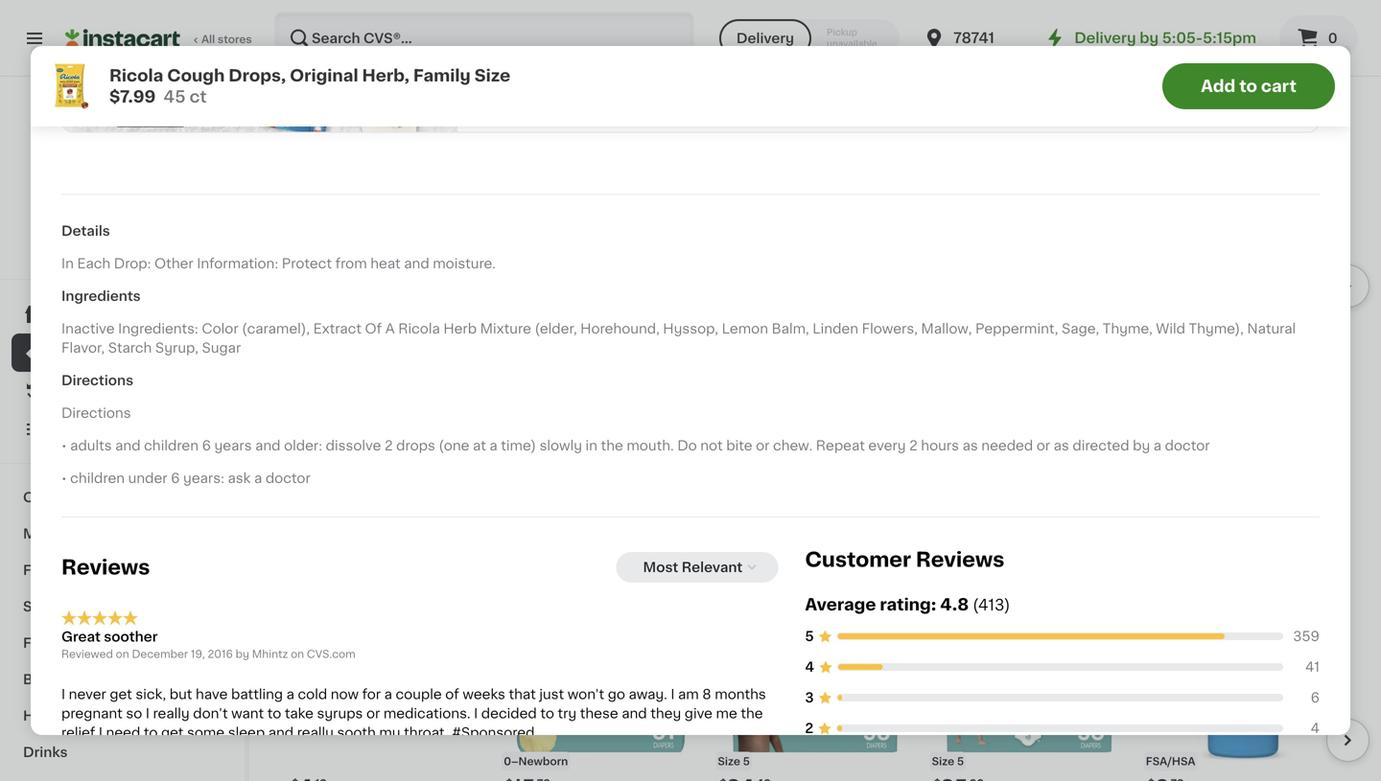 Task type: describe. For each thing, give the bounding box(es) containing it.
• for • adults and children 6 years and older: dissolve 2 drops (one at a time) slowly in the mouth. do not bite or chew. repeat every 2 hours as needed or as directed by a doctor
[[61, 440, 67, 453]]

adults
[[70, 440, 112, 453]]

by inside great soother reviewed on december 19, 2016 by mhintz on cvs.com
[[236, 650, 249, 660]]

a right directed
[[1154, 440, 1162, 453]]

0 horizontal spatial get
[[110, 688, 132, 702]]

earn
[[44, 252, 68, 262]]

100% satisfaction guarantee button
[[30, 226, 215, 246]]

(elder,
[[535, 323, 577, 336]]

1 horizontal spatial all
[[503, 80, 516, 90]]

$16.99 original price: $18.49 element
[[288, 321, 487, 346]]

mixture
[[480, 323, 531, 336]]

delivery for delivery
[[737, 32, 794, 45]]

thyme,
[[1103, 323, 1153, 336]]

0 vertical spatial by
[[1140, 31, 1159, 45]]

or inside i never get sick, but have battling a cold now for a couple of weeks that just won't go away. i am 8 months pregnant so i really don't want to take syrups or medications. i decided to try these and they give me the relief i need to get some sleep and really sooth my throat. #sponsored
[[366, 708, 380, 721]]

1 horizontal spatial 2
[[805, 723, 814, 736]]

5:15pm
[[1203, 31, 1257, 45]]

candy
[[91, 601, 137, 614]]

1
[[775, 445, 779, 456]]

and right years
[[255, 440, 281, 453]]

syrups
[[317, 708, 363, 721]]

mallow,
[[921, 323, 972, 336]]

hyssop,
[[663, 323, 719, 336]]

caplets,
[[412, 387, 468, 401]]

more
[[1294, 66, 1330, 79]]

8
[[703, 688, 712, 702]]

and down away.
[[622, 708, 647, 721]]

item carousel region containing add
[[288, 562, 1370, 782]]

cvs® inside cvs® link
[[104, 191, 141, 204]]

1 vertical spatial by
[[1133, 440, 1151, 453]]

• for • children under 6 years: ask a doctor
[[61, 472, 67, 486]]

99 left balm,
[[741, 324, 756, 335]]

give
[[685, 708, 713, 721]]

in each drop: other information: protect from heat and moisture.
[[61, 257, 496, 271]]

stores
[[218, 34, 252, 45]]

product group containing 14
[[1144, 114, 1343, 421]]

cold
[[23, 491, 56, 505]]

details
[[61, 225, 110, 238]]

get
[[752, 445, 772, 456]]

mouth.
[[627, 440, 674, 453]]

of
[[445, 688, 459, 702]]

customer reviews
[[805, 550, 1005, 571]]

& for cold & allergy essentials
[[59, 491, 70, 505]]

2 size 5 from the left
[[932, 757, 964, 768]]

strength
[[418, 349, 477, 362]]

14
[[1155, 323, 1178, 343]]

size inside ricola cough drops, original herb, family size $7.99 45 ct
[[475, 68, 511, 84]]

lemon
[[722, 323, 769, 336]]

$ right hyssop,
[[720, 324, 727, 335]]

time)
[[501, 440, 536, 453]]

0–newborn
[[504, 757, 568, 768]]

go
[[608, 688, 626, 702]]

16
[[299, 323, 321, 343]]

buy for buy it again
[[54, 385, 81, 398]]

so
[[126, 708, 142, 721]]

service type group
[[719, 19, 900, 58]]

away.
[[629, 688, 668, 702]]

2 congestion from the top
[[288, 425, 366, 439]]

rating:
[[880, 597, 937, 614]]

delivery for delivery by 5:05-5:15pm
[[1075, 31, 1137, 45]]

1 horizontal spatial size
[[718, 757, 741, 768]]

to down just
[[540, 708, 554, 721]]

instacart logo image
[[65, 27, 180, 50]]

cart
[[1262, 78, 1297, 95]]

2 on from the left
[[291, 650, 304, 660]]

moisture.
[[433, 257, 496, 271]]

2 horizontal spatial size
[[932, 757, 955, 768]]

99 inside $ 16 99
[[323, 324, 338, 335]]

view for view more
[[1257, 66, 1291, 79]]

great
[[61, 631, 101, 644]]

2 horizontal spatial 2
[[910, 440, 918, 453]]

again
[[97, 385, 135, 398]]

1 vertical spatial items
[[567, 443, 598, 454]]

ricola inside ricola cough drops, original herb, family size $7.99 45 ct
[[109, 68, 163, 84]]

household link
[[12, 698, 233, 735]]

all stores link
[[65, 12, 253, 65]]

am
[[678, 688, 699, 702]]

1 horizontal spatial or
[[756, 440, 770, 453]]

add inside add to cart button
[[1201, 78, 1236, 95]]

other
[[155, 257, 194, 271]]

1 horizontal spatial see eligible items button
[[716, 0, 915, 20]]

0 vertical spatial the
[[601, 440, 623, 453]]

food & pantry link
[[12, 626, 233, 662]]

0 vertical spatial really
[[153, 708, 190, 721]]

cold
[[298, 688, 327, 702]]

cvs® inside earn with cvs® extracare® link
[[97, 252, 126, 262]]

everyday store prices link
[[57, 211, 187, 226]]

care
[[363, 62, 415, 82]]

me
[[716, 708, 738, 721]]

of
[[365, 323, 382, 336]]

original
[[290, 68, 358, 84]]

pantry
[[76, 637, 122, 650]]

inactive ingredients: color (caramel), extract of a ricola herb mixture (elder, horehound, hyssop, lemon balm, linden flowers, mallow, peppermint, sage, thyme, wild thyme), natural flavor, starch syrup, sugar
[[61, 323, 1296, 355]]

each
[[77, 257, 111, 271]]

add to cart
[[1201, 78, 1297, 95]]

need
[[106, 727, 140, 740]]

these
[[580, 708, 619, 721]]

(413)
[[973, 598, 1011, 614]]

1 congestion from the top
[[288, 387, 366, 401]]

99 right herb
[[527, 324, 542, 335]]

that
[[509, 688, 536, 702]]

a up take
[[286, 688, 294, 702]]

view all
[[474, 80, 516, 90]]

$ inside $ 14 49
[[1148, 324, 1155, 335]]

view for view all
[[474, 80, 500, 90]]

deals
[[54, 346, 93, 360]]

7 for left the 'see eligible items' button
[[513, 323, 525, 343]]

drinks link
[[12, 735, 233, 771]]

throat.
[[404, 727, 449, 740]]

& for food & pantry
[[61, 637, 73, 650]]

0 horizontal spatial children
[[70, 472, 125, 486]]

in
[[61, 257, 74, 271]]

years
[[214, 440, 252, 453]]

to left take
[[267, 708, 281, 721]]

i left "am"
[[671, 688, 675, 702]]

relief
[[370, 387, 409, 401]]

1 horizontal spatial 5
[[805, 631, 814, 644]]

1 as from the left
[[963, 440, 978, 453]]

customer
[[805, 550, 911, 571]]

a right at
[[490, 440, 498, 453]]

see for left the 'see eligible items' button
[[502, 443, 523, 454]]

months
[[715, 688, 766, 702]]

severe
[[362, 368, 409, 381]]

& inside mucinex maximum strength sinus-max severe congestion relief caplets, clears sinus & nasal congestion
[[375, 406, 385, 420]]

baby
[[288, 517, 343, 537]]

0 horizontal spatial see eligible items button
[[502, 424, 701, 456]]

$ 7 99 for buy 1, get 1 for 50% button
[[720, 323, 756, 343]]

0 vertical spatial children
[[144, 440, 199, 453]]

take
[[285, 708, 314, 721]]

mhintz
[[252, 650, 288, 660]]

ingredients:
[[118, 323, 198, 336]]

repeat
[[816, 440, 865, 453]]

great soother reviewed on december 19, 2016 by mhintz on cvs.com
[[61, 631, 356, 660]]

see for the right the 'see eligible items' button
[[716, 7, 737, 18]]

most relevant button
[[616, 553, 778, 584]]

$ 7 99 for left the 'see eligible items' button
[[506, 323, 542, 343]]

most relevant
[[643, 561, 743, 575]]

ricola cough drops, original herb, family size $7.99 45 ct
[[109, 68, 511, 105]]

ricola inside inactive ingredients: color (caramel), extract of a ricola herb mixture (elder, horehound, hyssop, lemon balm, linden flowers, mallow, peppermint, sage, thyme, wild thyme), natural flavor, starch syrup, sugar
[[398, 323, 440, 336]]



Task type: vqa. For each thing, say whether or not it's contained in the screenshot.
heat
yes



Task type: locate. For each thing, give the bounding box(es) containing it.
1 horizontal spatial really
[[297, 727, 334, 740]]

by
[[1140, 31, 1159, 45], [1133, 440, 1151, 453], [236, 650, 249, 660]]

spo nsored
[[474, 41, 533, 52]]

eligible left the in
[[525, 443, 565, 454]]

1 • from the top
[[61, 440, 67, 453]]

1 horizontal spatial $ 7 99
[[720, 323, 756, 343]]

1 horizontal spatial 7
[[727, 323, 739, 343]]

beauty link
[[12, 662, 233, 698]]

1 horizontal spatial children
[[144, 440, 199, 453]]

as right hours
[[963, 440, 978, 453]]

get left some
[[161, 727, 184, 740]]

delivery inside button
[[737, 32, 794, 45]]

0 horizontal spatial eligible
[[525, 443, 565, 454]]

see eligible items for left the 'see eligible items' button
[[502, 443, 598, 454]]

to inside button
[[1240, 78, 1258, 95]]

see eligible items up delivery button
[[716, 7, 812, 18]]

& right food
[[61, 637, 73, 650]]

drops,
[[229, 68, 286, 84]]

directions down buy it again
[[61, 407, 131, 420]]

0 horizontal spatial view
[[474, 80, 500, 90]]

1 vertical spatial 6
[[171, 472, 180, 486]]

cvs.com
[[307, 650, 356, 660]]

want
[[231, 708, 264, 721]]

1 size 5 button from the left
[[716, 569, 915, 782]]

view more
[[1257, 66, 1330, 79]]

see eligible items button
[[716, 0, 915, 20], [502, 424, 701, 456]]

fsa/hsa button
[[1144, 569, 1343, 782]]

cvs® down satisfaction
[[97, 252, 126, 262]]

7 for buy 1, get 1 for 50% button
[[727, 323, 739, 343]]

product group containing 16
[[288, 114, 487, 439]]

1 horizontal spatial view
[[1257, 66, 1291, 79]]

1 directions from the top
[[61, 374, 133, 388]]

or left "1"
[[756, 440, 770, 453]]

cvs® link
[[80, 100, 165, 207]]

and right "heat"
[[404, 257, 429, 271]]

really down but at bottom
[[153, 708, 190, 721]]

cvs® logo image
[[80, 100, 165, 184]]

4 up 3 on the right
[[805, 661, 815, 675]]

0 horizontal spatial on
[[116, 650, 129, 660]]

& inside snacks & candy link
[[76, 601, 88, 614]]

sooth
[[337, 727, 376, 740]]

1 horizontal spatial reviews
[[916, 550, 1005, 571]]

$ inside $ 16 99
[[292, 324, 299, 335]]

on right mhintz
[[291, 650, 304, 660]]

1 vertical spatial item carousel region
[[288, 562, 1370, 782]]

0 vertical spatial congestion
[[288, 387, 366, 401]]

1 horizontal spatial see
[[716, 7, 737, 18]]

& inside cold & allergy essentials link
[[59, 491, 70, 505]]

ricola right a
[[398, 323, 440, 336]]

2 horizontal spatial or
[[1037, 440, 1051, 453]]

$ inside $ 11 99
[[934, 324, 941, 335]]

1 on from the left
[[116, 650, 129, 660]]

or down for
[[366, 708, 380, 721]]

1 horizontal spatial size 5
[[932, 757, 964, 768]]

a right for
[[384, 688, 392, 702]]

1 vertical spatial see eligible items button
[[502, 424, 701, 456]]

6 left years
[[202, 440, 211, 453]]

0 horizontal spatial really
[[153, 708, 190, 721]]

1 size 5 from the left
[[718, 757, 750, 768]]

product group
[[288, 114, 487, 439], [502, 114, 701, 456], [716, 114, 915, 475], [930, 114, 1129, 456], [1144, 114, 1343, 421], [502, 569, 701, 782], [716, 569, 915, 782]]

and right adults
[[115, 440, 141, 453]]

1 horizontal spatial size 5 button
[[930, 569, 1129, 782]]

& for snacks & candy
[[76, 601, 88, 614]]

cold & allergy essentials link
[[12, 480, 233, 516]]

$ up the mucinex
[[292, 324, 299, 335]]

1 vertical spatial see
[[502, 443, 523, 454]]

really down take
[[297, 727, 334, 740]]

& inside first aid & safety link
[[83, 564, 95, 578]]

1 item carousel region from the top
[[288, 107, 1370, 485]]

0 horizontal spatial see
[[502, 443, 523, 454]]

2 item carousel region from the top
[[288, 562, 1370, 782]]

7 right hyssop,
[[727, 323, 739, 343]]

children up the "allergy"
[[70, 472, 125, 486]]

max
[[331, 368, 359, 381]]

medications.
[[384, 708, 471, 721]]

buy left 1,
[[718, 445, 739, 456]]

peppermint,
[[976, 323, 1059, 336]]

& right cold
[[59, 491, 70, 505]]

1 vertical spatial see eligible items
[[502, 443, 598, 454]]

to right need
[[144, 727, 158, 740]]

delivery button
[[719, 19, 812, 58]]

items right time)
[[567, 443, 598, 454]]

on down soother
[[116, 650, 129, 660]]

relief
[[61, 727, 95, 740]]

1 horizontal spatial on
[[291, 650, 304, 660]]

1 vertical spatial buy
[[718, 445, 739, 456]]

fsa/hsa
[[1146, 757, 1196, 768]]

every
[[869, 440, 906, 453]]

i down weeks
[[474, 708, 478, 721]]

2 • from the top
[[61, 472, 67, 486]]

the inside i never get sick, but have battling a cold now for a couple of weeks that just won't go away. i am 8 months pregnant so i really don't want to take syrups or medications. i decided to try these and they give me the relief i need to get some sleep and really sooth my throat. #sponsored
[[741, 708, 763, 721]]

2 directions from the top
[[61, 407, 131, 420]]

7 left (elder,
[[513, 323, 525, 343]]

0 horizontal spatial delivery
[[737, 32, 794, 45]]

buy 1, get 1 for 50%
[[718, 445, 826, 456]]

2 right 'every'
[[910, 440, 918, 453]]

0 horizontal spatial 5
[[743, 757, 750, 768]]

0 vertical spatial view
[[1257, 66, 1291, 79]]

0 horizontal spatial buy
[[54, 385, 81, 398]]

0 vertical spatial item carousel region
[[288, 107, 1370, 485]]

flowers,
[[862, 323, 918, 336]]

0 horizontal spatial 7
[[513, 323, 525, 343]]

spo
[[474, 41, 495, 52]]

0 vertical spatial cvs®
[[104, 191, 141, 204]]

0 horizontal spatial see eligible items
[[502, 443, 598, 454]]

add button
[[407, 120, 481, 155], [621, 120, 695, 155], [835, 120, 909, 155], [1049, 120, 1123, 155], [1263, 120, 1337, 155], [835, 575, 909, 610]]

1 horizontal spatial items
[[782, 7, 812, 18]]

buy it again link
[[12, 372, 233, 411]]

0 horizontal spatial 6
[[171, 472, 180, 486]]

everyday
[[57, 213, 109, 224]]

$ 11 99
[[934, 323, 975, 343]]

sinus-
[[288, 368, 331, 381]]

1 horizontal spatial buy
[[718, 445, 739, 456]]

maximum
[[348, 349, 414, 362]]

2 horizontal spatial 6
[[1311, 692, 1320, 705]]

2 vertical spatial by
[[236, 650, 249, 660]]

don't
[[193, 708, 228, 721]]

first aid & safety
[[23, 564, 143, 578]]

4 down 41
[[1311, 723, 1320, 736]]

1 horizontal spatial 4
[[1311, 723, 1320, 736]]

extracare®
[[129, 252, 189, 262]]

everyday store prices 100% satisfaction guarantee
[[49, 213, 203, 243]]

99 inside $ 11 99
[[961, 324, 975, 335]]

buy for buy 1, get 1 for 50%
[[718, 445, 739, 456]]

0 vertical spatial doctor
[[1165, 440, 1210, 453]]

0 horizontal spatial the
[[601, 440, 623, 453]]

2 as from the left
[[1054, 440, 1070, 453]]

years:
[[183, 472, 224, 486]]

first aid & safety link
[[12, 553, 233, 589]]

children up • children under 6 years: ask a doctor
[[144, 440, 199, 453]]

#sponsored
[[452, 727, 535, 740]]

slowly
[[540, 440, 582, 453]]

99 right the '16'
[[323, 324, 338, 335]]

2 size 5 button from the left
[[930, 569, 1129, 782]]

essentials
[[126, 491, 197, 505]]

congestion down clears
[[288, 425, 366, 439]]

battling
[[231, 688, 283, 702]]

all left stores
[[201, 34, 215, 45]]

items
[[782, 7, 812, 18], [567, 443, 598, 454]]

item carousel region
[[288, 107, 1370, 485], [288, 562, 1370, 782]]

& inside the food & pantry link
[[61, 637, 73, 650]]

i right so
[[146, 708, 150, 721]]

directions down flavor,
[[61, 374, 133, 388]]

item carousel region containing 16
[[288, 107, 1370, 485]]

45
[[163, 89, 186, 105]]

1 horizontal spatial the
[[741, 708, 763, 721]]

earn with cvs® extracare® link
[[44, 249, 201, 265]]

directions
[[61, 374, 133, 388], [61, 407, 131, 420]]

product group containing 0–newborn
[[502, 569, 701, 782]]

0 vertical spatial items
[[782, 7, 812, 18]]

0 horizontal spatial 4
[[805, 661, 815, 675]]

the down 'months'
[[741, 708, 763, 721]]

1 horizontal spatial ricola
[[398, 323, 440, 336]]

reviews down medicine link
[[61, 558, 150, 578]]

cold & allergy essentials
[[23, 491, 197, 505]]

directed
[[1073, 440, 1130, 453]]

all inside 'link'
[[201, 34, 215, 45]]

& up great at the bottom
[[76, 601, 88, 614]]

december
[[132, 650, 188, 660]]

1 horizontal spatial delivery
[[1075, 31, 1137, 45]]

1 vertical spatial get
[[161, 727, 184, 740]]

by left "5:05-"
[[1140, 31, 1159, 45]]

0 vertical spatial 4
[[805, 661, 815, 675]]

0 horizontal spatial ricola
[[109, 68, 163, 84]]

soother
[[104, 631, 158, 644]]

protect
[[282, 257, 332, 271]]

1 horizontal spatial doctor
[[1165, 440, 1210, 453]]

None search field
[[274, 12, 695, 65]]

2 vertical spatial 6
[[1311, 692, 1320, 705]]

0 vertical spatial ricola
[[109, 68, 163, 84]]

reviews up 4.8 at the right bottom
[[916, 550, 1005, 571]]

1 vertical spatial view
[[474, 80, 500, 90]]

to left cart at the top right of the page
[[1240, 78, 1258, 95]]

or right needed at bottom
[[1037, 440, 1051, 453]]

see eligible items for the right the 'see eligible items' button
[[716, 7, 812, 18]]

1 vertical spatial •
[[61, 472, 67, 486]]

0 horizontal spatial reviews
[[61, 558, 150, 578]]

& down relief
[[375, 406, 385, 420]]

1 vertical spatial the
[[741, 708, 763, 721]]

$ 16 99
[[292, 323, 338, 343]]

78741
[[954, 31, 995, 45]]

1 vertical spatial really
[[297, 727, 334, 740]]

0 vertical spatial 6
[[202, 440, 211, 453]]

under
[[128, 472, 167, 486]]

0 horizontal spatial $ 7 99
[[506, 323, 542, 343]]

0 horizontal spatial or
[[366, 708, 380, 721]]

1 horizontal spatial as
[[1054, 440, 1070, 453]]

eligible for left the 'see eligible items' button
[[525, 443, 565, 454]]

the
[[601, 440, 623, 453], [741, 708, 763, 721]]

buy left 'it'
[[54, 385, 81, 398]]

herb
[[444, 323, 477, 336]]

eligible up delivery button
[[739, 7, 779, 18]]

store
[[111, 213, 139, 224]]

0 vertical spatial directions
[[61, 374, 133, 388]]

get up so
[[110, 688, 132, 702]]

by right directed
[[1133, 440, 1151, 453]]

99 right 11
[[961, 324, 975, 335]]

my
[[379, 727, 401, 740]]

(one
[[439, 440, 470, 453]]

0 horizontal spatial 2
[[385, 440, 393, 453]]

kenvue it pays to be prepared check the ingredients in your medicine use only 1 product that contains acetominophen at a time band-aid is a registered trademark. mcneil consumer pharmaceuticals co. 2023 use products only as directed. jjci 2023 image
[[62, 0, 458, 132]]

1 horizontal spatial see eligible items
[[716, 7, 812, 18]]

1 vertical spatial 4
[[1311, 723, 1320, 736]]

and down take
[[268, 727, 294, 740]]

see up delivery button
[[716, 7, 737, 18]]

6 down 41
[[1311, 692, 1320, 705]]

prices
[[142, 213, 176, 224]]

extract
[[313, 323, 362, 336]]

0 horizontal spatial size 5 button
[[716, 569, 915, 782]]

from
[[335, 257, 367, 271]]

ricola up $7.99
[[109, 68, 163, 84]]

1 vertical spatial all
[[503, 80, 516, 90]]

i down pregnant
[[99, 727, 103, 740]]

1 vertical spatial doctor
[[266, 472, 311, 486]]

see inside the item carousel region
[[502, 443, 523, 454]]

all down the nsored
[[503, 80, 516, 90]]

doctor down older:
[[266, 472, 311, 486]]

$ left (elder,
[[506, 324, 513, 335]]

$
[[292, 324, 299, 335], [720, 324, 727, 335], [506, 324, 513, 335], [934, 324, 941, 335], [1148, 324, 1155, 335]]

5 for 1st size 5 button from right
[[957, 757, 964, 768]]

1 horizontal spatial get
[[161, 727, 184, 740]]

i down beauty
[[61, 688, 65, 702]]

• left adults
[[61, 440, 67, 453]]

1 vertical spatial cvs®
[[97, 252, 126, 262]]

0 horizontal spatial as
[[963, 440, 978, 453]]

0 horizontal spatial size
[[475, 68, 511, 84]]

6 up essentials
[[171, 472, 180, 486]]

as left directed
[[1054, 440, 1070, 453]]

see eligible items inside the item carousel region
[[502, 443, 598, 454]]

cvs® up everyday store prices "link"
[[104, 191, 141, 204]]

0 vertical spatial all
[[201, 34, 215, 45]]

sugar
[[202, 342, 241, 355]]

2 left drops
[[385, 440, 393, 453]]

buy it again
[[54, 385, 135, 398]]

0 vertical spatial see
[[716, 7, 737, 18]]

$ right flowers,
[[934, 324, 941, 335]]

product group containing 11
[[930, 114, 1129, 456]]

congestion down max
[[288, 387, 366, 401]]

0 vertical spatial get
[[110, 688, 132, 702]]

see eligible items right at
[[502, 443, 598, 454]]

0 horizontal spatial items
[[567, 443, 598, 454]]

(caramel),
[[242, 323, 310, 336]]

aid
[[57, 564, 80, 578]]

color
[[202, 323, 239, 336]]

couple
[[396, 688, 442, 702]]

1 vertical spatial eligible
[[525, 443, 565, 454]]

chew.
[[773, 440, 813, 453]]

0 vertical spatial •
[[61, 440, 67, 453]]

a right ask
[[254, 472, 262, 486]]

the right the in
[[601, 440, 623, 453]]

average rating: 4.8 (413)
[[805, 597, 1011, 614]]

0 horizontal spatial size 5
[[718, 757, 750, 768]]

by right "2016"
[[236, 650, 249, 660]]

0 vertical spatial eligible
[[739, 7, 779, 18]]

clears
[[288, 406, 331, 420]]

0 horizontal spatial all
[[201, 34, 215, 45]]

$7.99
[[109, 89, 156, 105]]

1 horizontal spatial 6
[[202, 440, 211, 453]]

5 for 2nd size 5 button from the right
[[743, 757, 750, 768]]

5 inside product group
[[743, 757, 750, 768]]

1 horizontal spatial eligible
[[739, 7, 779, 18]]

items up service type group
[[782, 7, 812, 18]]

starch
[[108, 342, 152, 355]]

on
[[116, 650, 129, 660], [291, 650, 304, 660]]

a
[[490, 440, 498, 453], [1154, 440, 1162, 453], [254, 472, 262, 486], [286, 688, 294, 702], [384, 688, 392, 702]]

some
[[187, 727, 225, 740]]

1 vertical spatial ricola
[[398, 323, 440, 336]]

6
[[202, 440, 211, 453], [171, 472, 180, 486], [1311, 692, 1320, 705]]

buy inside button
[[718, 445, 739, 456]]

food & pantry
[[23, 637, 122, 650]]

snacks & candy
[[23, 601, 137, 614]]

1 vertical spatial congestion
[[288, 425, 366, 439]]

$ 7 99 right herb
[[506, 323, 542, 343]]

product group containing add
[[716, 569, 915, 782]]

2 down 3 on the right
[[805, 723, 814, 736]]

eligible for the right the 'see eligible items' button
[[739, 7, 779, 18]]

& right aid
[[83, 564, 95, 578]]

sponsored badge image
[[930, 440, 988, 451]]

19,
[[191, 650, 205, 660]]

$ 7 99 right hyssop,
[[720, 323, 756, 343]]

$ left wild
[[1148, 324, 1155, 335]]

satisfaction
[[81, 233, 145, 243]]

doctor right directed
[[1165, 440, 1210, 453]]

food
[[23, 637, 58, 650]]

size 5
[[718, 757, 750, 768], [932, 757, 964, 768]]

see right at
[[502, 443, 523, 454]]

• up cold & allergy essentials
[[61, 472, 67, 486]]

for
[[782, 445, 800, 456]]

0 vertical spatial buy
[[54, 385, 81, 398]]

flavor,
[[61, 342, 105, 355]]



